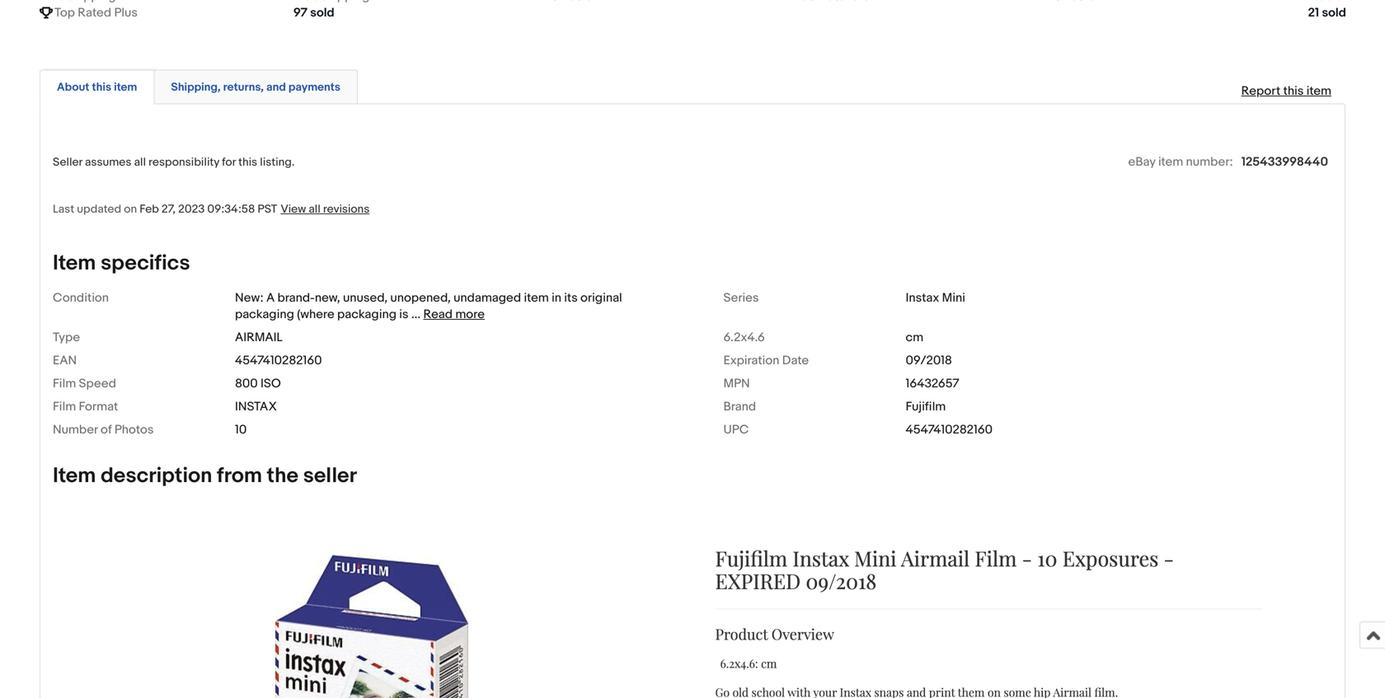 Task type: describe. For each thing, give the bounding box(es) containing it.
read more
[[424, 307, 485, 322]]

feb
[[140, 202, 159, 216]]

item right ebay
[[1159, 154, 1184, 169]]

21 sold
[[1309, 5, 1347, 20]]

ebay item number: 125433998440
[[1129, 154, 1329, 169]]

upc
[[724, 423, 749, 438]]

new: a brand-new, unused, unopened, undamaged item in its original packaging (where packaging is ...
[[235, 291, 623, 322]]

(where
[[297, 307, 335, 322]]

09:34:58
[[207, 202, 255, 216]]

sold for 21 sold
[[1323, 5, 1347, 20]]

responsibility
[[149, 155, 219, 169]]

number:
[[1187, 154, 1234, 169]]

instax
[[906, 291, 940, 306]]

new,
[[315, 291, 340, 306]]

item for item specifics
[[53, 251, 96, 276]]

speed
[[79, 377, 116, 391]]

iso
[[261, 377, 281, 391]]

report this item
[[1242, 84, 1332, 98]]

number
[[53, 423, 98, 438]]

view
[[281, 202, 306, 216]]

from
[[217, 464, 262, 489]]

1 packaging from the left
[[235, 307, 294, 322]]

and
[[266, 80, 286, 94]]

unopened,
[[391, 291, 451, 306]]

expiration date
[[724, 353, 809, 368]]

about this item
[[57, 80, 137, 94]]

2023
[[178, 202, 205, 216]]

a
[[266, 291, 275, 306]]

...
[[412, 307, 421, 322]]

series
[[724, 291, 759, 306]]

the
[[267, 464, 299, 489]]

item inside new: a brand-new, unused, unopened, undamaged item in its original packaging (where packaging is ...
[[524, 291, 549, 306]]

in
[[552, 291, 562, 306]]

on
[[124, 202, 137, 216]]

view all revisions link
[[277, 202, 370, 216]]

more
[[456, 307, 485, 322]]

assumes
[[85, 155, 132, 169]]

number of photos
[[53, 423, 154, 438]]

2 packaging from the left
[[337, 307, 397, 322]]

about this item button
[[57, 79, 137, 95]]

mini
[[943, 291, 966, 306]]

this for report
[[1284, 84, 1305, 98]]

800
[[235, 377, 258, 391]]

4547410282160 for upc
[[906, 423, 993, 438]]

09/2018
[[906, 353, 953, 368]]

shipping, returns, and payments
[[171, 80, 341, 94]]

97 sold text field
[[293, 4, 335, 21]]

film for film speed
[[53, 377, 76, 391]]

97
[[293, 5, 308, 20]]

read more button
[[424, 307, 485, 322]]

film for film format
[[53, 400, 76, 414]]

sold for 97 sold
[[310, 5, 335, 20]]

21 sold text field
[[1309, 4, 1347, 21]]

format
[[79, 400, 118, 414]]

item inside button
[[114, 80, 137, 94]]

type
[[53, 330, 80, 345]]

pst
[[258, 202, 277, 216]]

returns,
[[223, 80, 264, 94]]

21 sold link
[[1309, 0, 1386, 21]]

top
[[54, 5, 75, 20]]

unused,
[[343, 291, 388, 306]]

condition
[[53, 291, 109, 306]]



Task type: vqa. For each thing, say whether or not it's contained in the screenshot.


Task type: locate. For each thing, give the bounding box(es) containing it.
1 horizontal spatial sold
[[1323, 5, 1347, 20]]

film format
[[53, 400, 118, 414]]

payments
[[289, 80, 341, 94]]

date
[[783, 353, 809, 368]]

updated
[[77, 202, 121, 216]]

800 iso
[[235, 377, 281, 391]]

0 vertical spatial film
[[53, 377, 76, 391]]

1 item from the top
[[53, 251, 96, 276]]

all right assumes
[[134, 155, 146, 169]]

1 horizontal spatial all
[[309, 202, 321, 216]]

item
[[114, 80, 137, 94], [1307, 84, 1332, 98], [1159, 154, 1184, 169], [524, 291, 549, 306]]

item for item description from the seller
[[53, 464, 96, 489]]

new:
[[235, 291, 264, 306]]

2 item from the top
[[53, 464, 96, 489]]

this right for at the left of the page
[[238, 155, 257, 169]]

report
[[1242, 84, 1281, 98]]

all right view
[[309, 202, 321, 216]]

its
[[564, 291, 578, 306]]

film up number
[[53, 400, 76, 414]]

10
[[235, 423, 247, 438]]

report this item link
[[1234, 75, 1340, 107]]

2 horizontal spatial this
[[1284, 84, 1305, 98]]

1 sold from the left
[[310, 5, 335, 20]]

1 vertical spatial item
[[53, 464, 96, 489]]

revisions
[[323, 202, 370, 216]]

1 vertical spatial 4547410282160
[[906, 423, 993, 438]]

item right about
[[114, 80, 137, 94]]

1 vertical spatial film
[[53, 400, 76, 414]]

this inside button
[[92, 80, 111, 94]]

item
[[53, 251, 96, 276], [53, 464, 96, 489]]

sold
[[310, 5, 335, 20], [1323, 5, 1347, 20]]

undamaged
[[454, 291, 521, 306]]

brand-
[[278, 291, 315, 306]]

fujifilm
[[906, 400, 946, 414]]

packaging down "a"
[[235, 307, 294, 322]]

sold right 21
[[1323, 5, 1347, 20]]

2 film from the top
[[53, 400, 76, 414]]

6.2x4.6
[[724, 330, 765, 345]]

1 film from the top
[[53, 377, 76, 391]]

expiration
[[724, 353, 780, 368]]

rated
[[78, 5, 111, 20]]

125433998440
[[1242, 154, 1329, 169]]

seller assumes all responsibility for this listing.
[[53, 155, 295, 169]]

instax mini
[[906, 291, 966, 306]]

item up the condition
[[53, 251, 96, 276]]

specifics
[[101, 251, 190, 276]]

1 vertical spatial all
[[309, 202, 321, 216]]

airmail
[[235, 330, 283, 345]]

seller
[[53, 155, 82, 169]]

0 vertical spatial 4547410282160
[[235, 353, 322, 368]]

sold right 97
[[310, 5, 335, 20]]

None text field
[[801, 0, 870, 4], [1055, 0, 1096, 4], [1309, 0, 1385, 4], [801, 0, 870, 4], [1055, 0, 1096, 4], [1309, 0, 1385, 4]]

all
[[134, 155, 146, 169], [309, 202, 321, 216]]

item down number
[[53, 464, 96, 489]]

is
[[399, 307, 409, 322]]

item description from the seller
[[53, 464, 357, 489]]

4547410282160 up the "iso" at the bottom left of the page
[[235, 353, 322, 368]]

1 horizontal spatial this
[[238, 155, 257, 169]]

packaging
[[235, 307, 294, 322], [337, 307, 397, 322]]

this
[[92, 80, 111, 94], [1284, 84, 1305, 98], [238, 155, 257, 169]]

Top Rated Plus text field
[[54, 4, 138, 21]]

cm
[[906, 330, 924, 345]]

ebay
[[1129, 154, 1156, 169]]

4547410282160 for ean
[[235, 353, 322, 368]]

2 sold from the left
[[1323, 5, 1347, 20]]

0 horizontal spatial sold
[[310, 5, 335, 20]]

seller
[[303, 464, 357, 489]]

film
[[53, 377, 76, 391], [53, 400, 76, 414]]

photos
[[115, 423, 154, 438]]

sold inside text field
[[310, 5, 335, 20]]

mpn
[[724, 377, 750, 391]]

ean
[[53, 353, 77, 368]]

0 vertical spatial item
[[53, 251, 96, 276]]

read
[[424, 307, 453, 322]]

tab list containing about this item
[[40, 66, 1346, 104]]

0 horizontal spatial 4547410282160
[[235, 353, 322, 368]]

tab list
[[40, 66, 1346, 104]]

this for about
[[92, 80, 111, 94]]

1 horizontal spatial packaging
[[337, 307, 397, 322]]

27,
[[162, 202, 176, 216]]

0 horizontal spatial packaging
[[235, 307, 294, 322]]

shipping, returns, and payments button
[[171, 79, 341, 95]]

film down "ean"
[[53, 377, 76, 391]]

plus
[[114, 5, 138, 20]]

16432657
[[906, 377, 960, 391]]

top rated plus link
[[40, 0, 277, 21]]

shipping,
[[171, 80, 221, 94]]

brand
[[724, 400, 757, 414]]

0 horizontal spatial this
[[92, 80, 111, 94]]

listing.
[[260, 155, 295, 169]]

film speed
[[53, 377, 116, 391]]

1 horizontal spatial 4547410282160
[[906, 423, 993, 438]]

original
[[581, 291, 623, 306]]

packaging down unused,
[[337, 307, 397, 322]]

97 sold link
[[293, 0, 531, 21]]

4547410282160
[[235, 353, 322, 368], [906, 423, 993, 438]]

description
[[101, 464, 212, 489]]

for
[[222, 155, 236, 169]]

0 horizontal spatial all
[[134, 155, 146, 169]]

top rated plus
[[54, 5, 138, 20]]

instax
[[235, 400, 277, 414]]

97 sold
[[293, 5, 335, 20]]

about
[[57, 80, 89, 94]]

None text field
[[40, 0, 116, 4], [293, 0, 370, 4], [547, 0, 594, 4], [40, 0, 116, 4], [293, 0, 370, 4], [547, 0, 594, 4]]

sold inside text box
[[1323, 5, 1347, 20]]

this right report
[[1284, 84, 1305, 98]]

0 vertical spatial all
[[134, 155, 146, 169]]

last
[[53, 202, 74, 216]]

item left in
[[524, 291, 549, 306]]

this right about
[[92, 80, 111, 94]]

item right report
[[1307, 84, 1332, 98]]

last updated on feb 27, 2023 09:34:58 pst view all revisions
[[53, 202, 370, 216]]

of
[[101, 423, 112, 438]]

4547410282160 down fujifilm
[[906, 423, 993, 438]]

item specifics
[[53, 251, 190, 276]]



